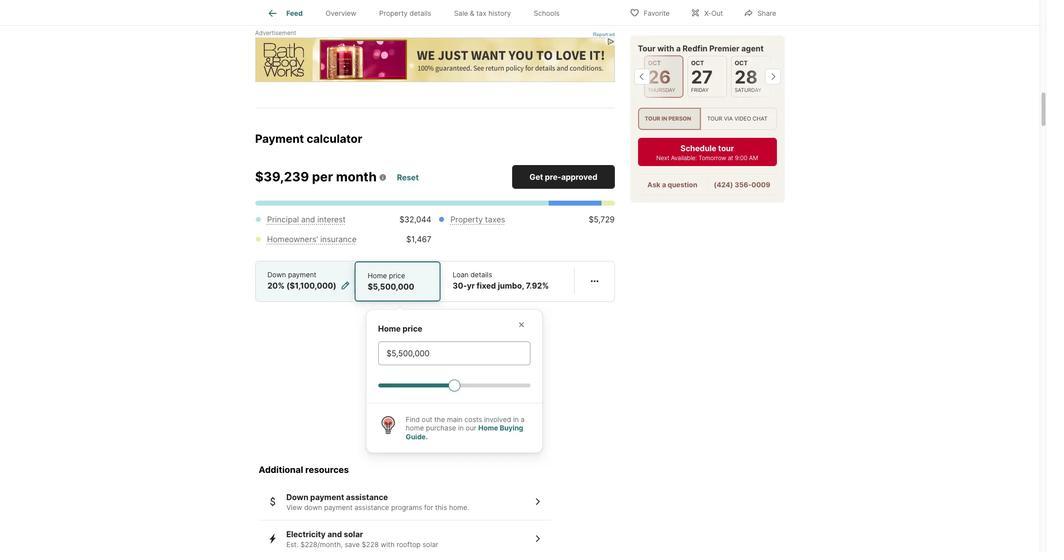 Task type: vqa. For each thing, say whether or not it's contained in the screenshot.
friday 3 nov
no



Task type: locate. For each thing, give the bounding box(es) containing it.
1 vertical spatial in
[[514, 415, 519, 424]]

down up 20%
[[268, 270, 286, 279]]

3 oct from the left
[[735, 59, 748, 67]]

1 vertical spatial a
[[663, 181, 667, 189]]

home.
[[449, 503, 470, 512]]

1 vertical spatial home
[[378, 324, 401, 334]]

details inside loan details 30-yr fixed jumbo, 7.92%
[[471, 270, 493, 279]]

guide.
[[406, 432, 428, 441]]

1 horizontal spatial oct
[[692, 59, 705, 67]]

oct
[[648, 59, 662, 67], [692, 59, 705, 67], [735, 59, 748, 67]]

electricity
[[287, 529, 326, 539]]

report ad button
[[593, 32, 615, 39]]

history
[[489, 9, 511, 17]]

1 horizontal spatial property
[[451, 214, 483, 224]]

$32,044
[[400, 214, 432, 224]]

home for home price
[[378, 324, 401, 334]]

oct for 26
[[648, 59, 662, 67]]

out
[[712, 9, 724, 17]]

tab list
[[255, 0, 579, 25]]

1 horizontal spatial and
[[328, 529, 342, 539]]

overview tab
[[314, 1, 368, 25]]

price inside "tooltip"
[[403, 324, 423, 334]]

ask a question
[[648, 181, 698, 189]]

down inside down payment assistance view down payment assistance programs for this home.
[[287, 492, 309, 502]]

0 horizontal spatial with
[[381, 540, 395, 549]]

oct 27 friday
[[692, 59, 713, 93]]

home
[[406, 424, 424, 432]]

property for property taxes
[[451, 214, 483, 224]]

price down "$5,500,000" on the left bottom
[[403, 324, 423, 334]]

2 horizontal spatial oct
[[735, 59, 748, 67]]

tour left 'via'
[[708, 115, 723, 122]]

1 vertical spatial with
[[381, 540, 395, 549]]

a up buying
[[521, 415, 525, 424]]

details left sale
[[410, 9, 432, 17]]

2 vertical spatial payment
[[324, 503, 353, 512]]

2 vertical spatial in
[[458, 424, 464, 432]]

2 horizontal spatial in
[[662, 115, 668, 122]]

down
[[268, 270, 286, 279], [287, 492, 309, 502]]

in inside list box
[[662, 115, 668, 122]]

$228/month,
[[301, 540, 343, 549]]

principal and interest
[[267, 214, 346, 224]]

property
[[380, 9, 408, 17], [451, 214, 483, 224]]

price up "$5,500,000" on the left bottom
[[389, 271, 406, 280]]

with inside electricity and solar est. $228/month, save                  $228 with rooftop solar
[[381, 540, 395, 549]]

home up "$5,500,000" on the left bottom
[[368, 271, 387, 280]]

payment up down
[[310, 492, 344, 502]]

and up the homeowners' insurance link on the top left of the page
[[301, 214, 315, 224]]

0 horizontal spatial details
[[410, 9, 432, 17]]

calculator
[[307, 132, 363, 146]]

save
[[345, 540, 360, 549]]

1 horizontal spatial solar
[[423, 540, 439, 549]]

homeowners' insurance
[[267, 234, 357, 244]]

and inside electricity and solar est. $228/month, save                  $228 with rooftop solar
[[328, 529, 342, 539]]

0 vertical spatial price
[[389, 271, 406, 280]]

($1,100,000)
[[287, 281, 337, 291]]

at
[[728, 154, 734, 162]]

30-
[[453, 281, 467, 291]]

ad region
[[255, 38, 615, 82]]

1 vertical spatial down
[[287, 492, 309, 502]]

in
[[662, 115, 668, 122], [514, 415, 519, 424], [458, 424, 464, 432]]

property for property details
[[380, 9, 408, 17]]

1 vertical spatial details
[[471, 270, 493, 279]]

2 oct from the left
[[692, 59, 705, 67]]

purchase
[[426, 424, 456, 432]]

report
[[593, 32, 608, 37]]

homeowners'
[[267, 234, 318, 244]]

1 oct from the left
[[648, 59, 662, 67]]

28
[[735, 66, 758, 88]]

jumbo,
[[498, 281, 525, 291]]

home down "$5,500,000" on the left bottom
[[378, 324, 401, 334]]

oct inside oct 27 friday
[[692, 59, 705, 67]]

x-out button
[[683, 2, 732, 22]]

ad
[[610, 32, 615, 37]]

0 vertical spatial payment
[[288, 270, 317, 279]]

details up fixed
[[471, 270, 493, 279]]

additional resources
[[259, 465, 349, 475]]

ask a question link
[[648, 181, 698, 189]]

tour for tour via video chat
[[708, 115, 723, 122]]

oct down redfin
[[692, 59, 705, 67]]

sale & tax history tab
[[443, 1, 523, 25]]

27
[[692, 66, 713, 88]]

1 horizontal spatial with
[[658, 43, 675, 53]]

home down "involved"
[[479, 424, 499, 432]]

next image
[[765, 69, 781, 85]]

1 vertical spatial property
[[451, 214, 483, 224]]

payment up the 20% ($1,100,000)
[[288, 270, 317, 279]]

&
[[470, 9, 475, 17]]

0 vertical spatial a
[[677, 43, 681, 53]]

0 vertical spatial solar
[[344, 529, 363, 539]]

payment for down payment assistance view down payment assistance programs for this home.
[[310, 492, 344, 502]]

in left our
[[458, 424, 464, 432]]

home inside home price $5,500,000
[[368, 271, 387, 280]]

9:00
[[735, 154, 748, 162]]

reset button
[[397, 169, 420, 187]]

(424) 356-0009
[[714, 181, 771, 189]]

find out the main costs involved in a home purchase in our
[[406, 415, 525, 432]]

down up view
[[287, 492, 309, 502]]

price inside home price $5,500,000
[[389, 271, 406, 280]]

friday
[[692, 87, 709, 93]]

oct down agent
[[735, 59, 748, 67]]

None text field
[[387, 347, 522, 359]]

tour up previous icon
[[638, 43, 656, 53]]

principal
[[267, 214, 299, 224]]

tour in person
[[645, 115, 692, 122]]

2 vertical spatial a
[[521, 415, 525, 424]]

1 vertical spatial solar
[[423, 540, 439, 549]]

loan
[[453, 270, 469, 279]]

video
[[735, 115, 752, 122]]

1 vertical spatial price
[[403, 324, 423, 334]]

0 horizontal spatial oct
[[648, 59, 662, 67]]

0 horizontal spatial property
[[380, 9, 408, 17]]

0 horizontal spatial solar
[[344, 529, 363, 539]]

down for down payment
[[268, 270, 286, 279]]

and up $228/month,
[[328, 529, 342, 539]]

none text field inside home price "tooltip"
[[387, 347, 522, 359]]

$5,500,000
[[368, 282, 415, 292]]

solar up save
[[344, 529, 363, 539]]

payment for down payment
[[288, 270, 317, 279]]

sale & tax history
[[454, 9, 511, 17]]

a right ask
[[663, 181, 667, 189]]

x-out
[[705, 9, 724, 17]]

1 vertical spatial assistance
[[355, 503, 390, 512]]

home
[[368, 271, 387, 280], [378, 324, 401, 334], [479, 424, 499, 432]]

involved
[[485, 415, 512, 424]]

lightbulb icon element
[[378, 415, 406, 441]]

payment right down
[[324, 503, 353, 512]]

down
[[304, 503, 322, 512]]

1 vertical spatial and
[[328, 529, 342, 539]]

solar right rooftop
[[423, 540, 439, 549]]

0 vertical spatial and
[[301, 214, 315, 224]]

0 vertical spatial down
[[268, 270, 286, 279]]

homeowners' insurance link
[[267, 234, 357, 244]]

additional
[[259, 465, 303, 475]]

resources
[[305, 465, 349, 475]]

oct up previous icon
[[648, 59, 662, 67]]

list box
[[638, 108, 777, 130]]

with up oct 26 thursday
[[658, 43, 675, 53]]

home inside the home buying guide.
[[479, 424, 499, 432]]

payment
[[288, 270, 317, 279], [310, 492, 344, 502], [324, 503, 353, 512]]

oct inside oct 26 thursday
[[648, 59, 662, 67]]

tour left person
[[645, 115, 661, 122]]

None button
[[644, 55, 684, 98], [688, 56, 728, 98], [732, 56, 772, 98], [644, 55, 684, 98], [688, 56, 728, 98], [732, 56, 772, 98]]

2 vertical spatial home
[[479, 424, 499, 432]]

1 horizontal spatial details
[[471, 270, 493, 279]]

details inside tab
[[410, 9, 432, 17]]

$1,467
[[407, 234, 432, 244]]

premier
[[710, 43, 740, 53]]

tomorrow
[[699, 154, 727, 162]]

property inside property details tab
[[380, 9, 408, 17]]

0 vertical spatial property
[[380, 9, 408, 17]]

home price
[[378, 324, 423, 334]]

0009
[[752, 181, 771, 189]]

with right $228
[[381, 540, 395, 549]]

assistance
[[346, 492, 388, 502], [355, 503, 390, 512]]

oct inside oct 28 saturday
[[735, 59, 748, 67]]

agent
[[742, 43, 764, 53]]

in left person
[[662, 115, 668, 122]]

buying
[[500, 424, 524, 432]]

sale
[[454, 9, 468, 17]]

1 vertical spatial payment
[[310, 492, 344, 502]]

get
[[530, 172, 544, 182]]

tour for tour in person
[[645, 115, 661, 122]]

0 vertical spatial details
[[410, 9, 432, 17]]

0 vertical spatial home
[[368, 271, 387, 280]]

loan details 30-yr fixed jumbo, 7.92%
[[453, 270, 549, 291]]

1 horizontal spatial in
[[514, 415, 519, 424]]

principal and interest link
[[267, 214, 346, 224]]

property taxes
[[451, 214, 506, 224]]

and
[[301, 214, 315, 224], [328, 529, 342, 539]]

0 horizontal spatial a
[[521, 415, 525, 424]]

0 vertical spatial in
[[662, 115, 668, 122]]

feed
[[287, 9, 303, 17]]

home price $5,500,000
[[368, 271, 415, 292]]

in up buying
[[514, 415, 519, 424]]

0 horizontal spatial and
[[301, 214, 315, 224]]

saturday
[[735, 87, 762, 93]]

a left redfin
[[677, 43, 681, 53]]

oct for 28
[[735, 59, 748, 67]]

get pre-approved
[[530, 172, 598, 182]]

26
[[648, 66, 671, 88]]



Task type: describe. For each thing, give the bounding box(es) containing it.
available:
[[671, 154, 697, 162]]

payment
[[255, 132, 304, 146]]

est.
[[287, 540, 299, 549]]

tour with a redfin premier agent
[[638, 43, 764, 53]]

(424) 356-0009 link
[[714, 181, 771, 189]]

home buying guide. link
[[406, 424, 524, 441]]

payment calculator
[[255, 132, 363, 146]]

the
[[435, 415, 445, 424]]

share button
[[736, 2, 785, 22]]

a inside find out the main costs involved in a home purchase in our
[[521, 415, 525, 424]]

person
[[669, 115, 692, 122]]

1 horizontal spatial a
[[663, 181, 667, 189]]

and for electricity
[[328, 529, 342, 539]]

costs
[[465, 415, 483, 424]]

per
[[312, 169, 333, 184]]

electricity and solar est. $228/month, save                  $228 with rooftop solar
[[287, 529, 439, 549]]

schedule tour next available: tomorrow at 9:00 am
[[657, 143, 759, 162]]

advertisement
[[255, 29, 296, 37]]

fixed
[[477, 281, 496, 291]]

report ad
[[593, 32, 615, 37]]

month
[[336, 169, 377, 184]]

$228
[[362, 540, 379, 549]]

previous image
[[634, 69, 650, 85]]

Home Price Slider range field
[[378, 379, 531, 391]]

details for property details
[[410, 9, 432, 17]]

programs
[[391, 503, 423, 512]]

and for principal
[[301, 214, 315, 224]]

tax
[[477, 9, 487, 17]]

yr
[[467, 281, 475, 291]]

20%
[[268, 281, 285, 291]]

2 horizontal spatial a
[[677, 43, 681, 53]]

view
[[287, 503, 302, 512]]

for
[[425, 503, 434, 512]]

list box containing tour in person
[[638, 108, 777, 130]]

interest
[[318, 214, 346, 224]]

7.92%
[[526, 281, 549, 291]]

down for down payment assistance view down payment assistance programs for this home.
[[287, 492, 309, 502]]

tour
[[719, 143, 735, 153]]

oct 26 thursday
[[648, 59, 676, 93]]

home for home buying guide.
[[479, 424, 499, 432]]

main
[[447, 415, 463, 424]]

tour via video chat
[[708, 115, 768, 122]]

details for loan details 30-yr fixed jumbo, 7.92%
[[471, 270, 493, 279]]

tour for tour with a redfin premier agent
[[638, 43, 656, 53]]

property taxes link
[[451, 214, 506, 224]]

taxes
[[485, 214, 506, 224]]

thursday
[[648, 87, 676, 93]]

ask
[[648, 181, 661, 189]]

$39,239 per month
[[255, 169, 377, 184]]

home for home price $5,500,000
[[368, 271, 387, 280]]

out
[[422, 415, 433, 424]]

0 vertical spatial assistance
[[346, 492, 388, 502]]

our
[[466, 424, 477, 432]]

lightbulb icon image
[[378, 415, 398, 435]]

down payment assistance view down payment assistance programs for this home.
[[287, 492, 470, 512]]

overview
[[326, 9, 357, 17]]

x-
[[705, 9, 712, 17]]

0 vertical spatial with
[[658, 43, 675, 53]]

approved
[[562, 172, 598, 182]]

oct for 27
[[692, 59, 705, 67]]

356-
[[735, 181, 752, 189]]

schools tab
[[523, 1, 572, 25]]

price for home price
[[403, 324, 423, 334]]

property details
[[380, 9, 432, 17]]

pre-
[[545, 172, 562, 182]]

0 horizontal spatial in
[[458, 424, 464, 432]]

20% ($1,100,000)
[[268, 281, 337, 291]]

price for home price $5,500,000
[[389, 271, 406, 280]]

via
[[724, 115, 733, 122]]

redfin
[[683, 43, 708, 53]]

feed link
[[267, 7, 303, 19]]

$39,239
[[255, 169, 309, 184]]

(424)
[[714, 181, 734, 189]]

property details tab
[[368, 1, 443, 25]]

chat
[[753, 115, 768, 122]]

favorite button
[[622, 2, 679, 22]]

down payment
[[268, 270, 317, 279]]

get pre-approved button
[[512, 165, 615, 189]]

question
[[668, 181, 698, 189]]

share
[[758, 9, 777, 17]]

rooftop
[[397, 540, 421, 549]]

home price tooltip
[[367, 302, 726, 453]]

home buying guide.
[[406, 424, 524, 441]]

next
[[657, 154, 670, 162]]

tab list containing feed
[[255, 0, 579, 25]]

favorite
[[644, 9, 670, 17]]



